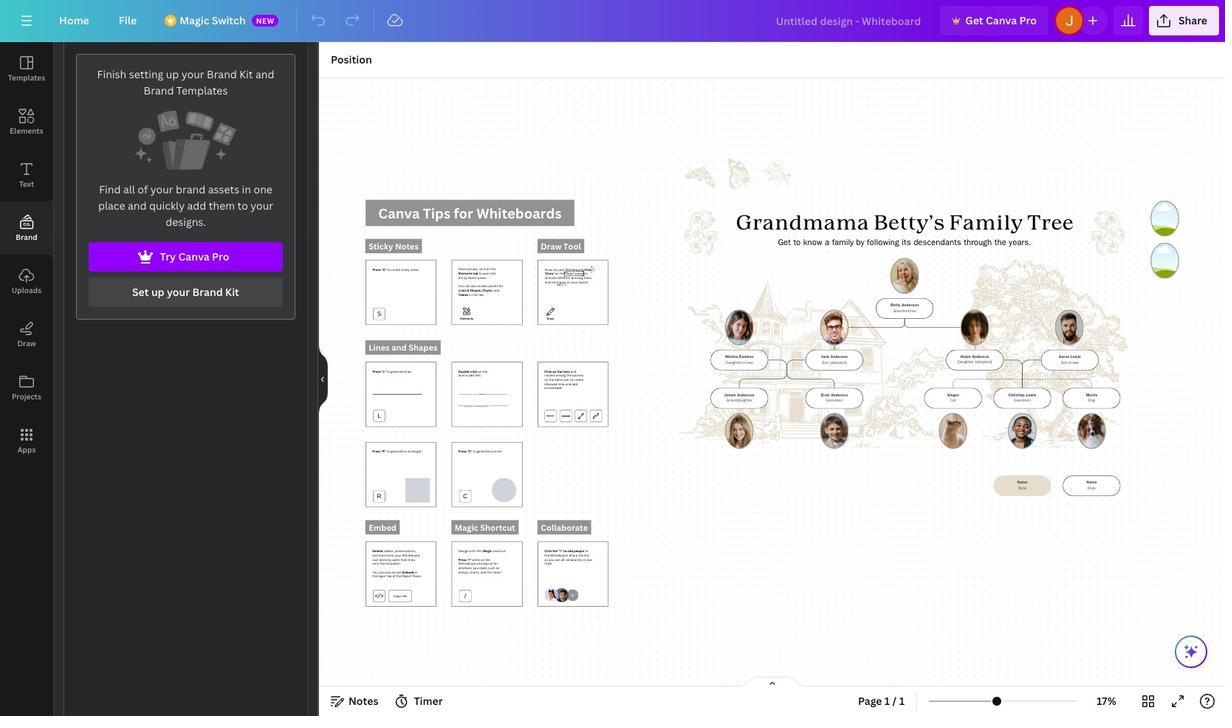 Task type: vqa. For each thing, say whether or not it's contained in the screenshot.


Task type: describe. For each thing, give the bounding box(es) containing it.
family
[[832, 239, 854, 247]]

text
[[19, 179, 34, 189]]

tool
[[563, 240, 581, 252]]

your left the board.
[[571, 280, 578, 284]]

directly
[[379, 558, 391, 562]]

elements inside alternatively, click on the elements tab to open the sticky notes panel.
[[458, 271, 472, 275]]

access for of
[[391, 570, 401, 574]]

finish
[[97, 67, 127, 81]]

2 vertical spatial elements
[[460, 316, 474, 320]]

family
[[949, 210, 1023, 236]]

0 vertical spatial lines
[[563, 369, 570, 373]]

embeds
[[402, 570, 414, 574]]

"r"
[[381, 450, 386, 454]]

whiteboard!
[[565, 267, 584, 271]]

whiteboard. inside embed videos, presentations, and more onto your whiteboard. just directly paste their links onto the template!
[[402, 553, 420, 558]]

find all of your brand assets in one place and quickly add them to your designs.
[[98, 183, 273, 229]]

and inside embed videos, presentations, and more onto your whiteboard. just directly paste their links onto the template!
[[372, 553, 378, 558]]

collaborate
[[541, 522, 588, 533]]

on right eraser
[[567, 280, 571, 284]]

on up activate
[[553, 267, 557, 271]]

grandmama betty's family tree get to know a family by following its descendants through the years.
[[736, 210, 1074, 247]]

all inside click the "+" to add people to the whiteboard. share the link so you can all collaborate in real time!
[[561, 558, 564, 562]]

press for press "s" to create sticky notes.
[[373, 267, 381, 271]]

0 horizontal spatial text
[[473, 405, 476, 407]]

and inside 'draw on your whiteboard! click 'draw' on the object panel to activate different drawing tools and the eraser on your board.'
[[545, 280, 550, 284]]

videos,
[[383, 549, 394, 553]]

the inside embed videos, presentations, and more onto your whiteboard. just directly paste their links onto the template!
[[380, 562, 385, 566]]

text button
[[0, 149, 53, 202]]

1 horizontal spatial a
[[491, 450, 492, 454]]

access for charts,
[[478, 284, 487, 288]]

tables
[[458, 292, 468, 297]]

shortcut
[[480, 522, 515, 533]]

arrowheads.
[[544, 386, 563, 390]]

press "r" to generate a rectangle. press "c" to generate a circle.
[[372, 450, 502, 454]]

notes inside alternatively, click on the elements tab to open the sticky notes panel.
[[468, 275, 477, 280]]

1 horizontal spatial line
[[486, 405, 489, 407]]

get inside button
[[966, 13, 984, 27]]

timer
[[414, 695, 443, 709]]

0 vertical spatial notes
[[395, 240, 419, 252]]

position
[[331, 52, 372, 67]]

&
[[467, 288, 469, 292]]

'draw'
[[545, 271, 554, 276]]

your up quickly
[[151, 183, 173, 197]]

page
[[859, 695, 883, 709]]

by
[[856, 239, 865, 247]]

your inside finish setting up your brand kit and brand templates
[[182, 67, 204, 81]]

to inside 'grandmama betty's family tree get to know a family by following its descendants through the years.'
[[794, 239, 801, 247]]

for inside you can also access panels for lines & shapes, charts, and tables in this tab.
[[499, 284, 503, 288]]

up inside button
[[151, 285, 165, 299]]

also for shapes,
[[471, 284, 477, 288]]

elements button
[[0, 95, 53, 149]]

brand button
[[0, 202, 53, 255]]

brand
[[176, 183, 206, 197]]

text.
[[475, 373, 481, 378]]

add inside double-click on the line to add text.
[[468, 373, 474, 378]]

grandmama
[[736, 210, 869, 236]]

elbowed
[[544, 382, 557, 386]]

press "/" while on the whiteboard and search for whatever you need, such as emojis, charts, and the timer!
[[458, 558, 501, 574]]

canva for get
[[986, 13, 1018, 27]]

on inside "press "/" while on the whiteboard and search for whatever you need, such as emojis, charts, and the timer!"
[[481, 558, 484, 562]]

draw inside button
[[17, 338, 36, 349]]

such
[[488, 566, 495, 570]]

whiteboard. inside click the "+" to add people to the whiteboard. share the link so you can all collaborate in real time!
[[550, 553, 568, 558]]

lines and shapes
[[368, 342, 437, 353]]

add inside click the "+" to add people to the whiteboard. share the link so you can all collaborate in real time!
[[567, 549, 573, 553]]

charts,
[[482, 288, 493, 292]]

bar
[[564, 378, 569, 382]]

generate for a
[[391, 450, 404, 454]]

on up editor
[[553, 369, 556, 373]]

to inside double-click on the line to add text.
[[464, 373, 468, 378]]

and inside finish setting up your brand kit and brand templates
[[256, 67, 274, 81]]

and left search on the left bottom of page
[[476, 562, 482, 566]]

to right people
[[585, 549, 588, 553]]

options
[[572, 373, 584, 378]]

to inside click on the lines and choose among the options on the editor bar to create elbowed lines and add arrowheads.
[[570, 378, 573, 382]]

to right ""+""
[[563, 549, 567, 553]]

design
[[458, 549, 468, 553]]

projects button
[[0, 361, 53, 415]]

quickly
[[149, 199, 185, 213]]

1 1 from the left
[[885, 695, 891, 709]]

tree
[[1028, 210, 1074, 236]]

lines inside you can also access panels for lines & shapes, charts, and tables in this tab.
[[458, 288, 466, 292]]

add text
[[479, 393, 486, 395]]

share inside dropdown button
[[1179, 13, 1208, 27]]

apps inside button
[[17, 445, 36, 455]]

their
[[400, 558, 407, 562]]

among
[[556, 373, 566, 378]]

canva for try
[[178, 250, 210, 264]]

you inside "press "/" while on the whiteboard and search for whatever you need, such as emojis, charts, and the timer!"
[[473, 566, 478, 570]]

uploads button
[[0, 255, 53, 308]]

search
[[483, 562, 493, 566]]

you for lines
[[458, 284, 464, 288]]

more
[[379, 553, 386, 558]]

link
[[584, 553, 589, 558]]

brand inside side panel tab list
[[16, 232, 37, 242]]

your up different
[[558, 267, 565, 271]]

shapes
[[408, 342, 437, 353]]

17%
[[1098, 695, 1117, 709]]

panel.
[[478, 275, 487, 280]]

templates inside button
[[8, 72, 45, 83]]

them
[[209, 199, 235, 213]]

to right "s"
[[387, 267, 390, 271]]

different
[[557, 276, 571, 280]]

0 vertical spatial text
[[483, 393, 486, 395]]

to inside alternatively, click on the elements tab to open the sticky notes panel.
[[479, 271, 482, 275]]

you for the
[[372, 570, 378, 574]]

file
[[119, 13, 137, 27]]

tools
[[584, 276, 591, 280]]

sticky notes
[[368, 240, 419, 252]]

your down one
[[251, 199, 273, 213]]

brand down switch
[[207, 67, 237, 81]]

shortcut.
[[493, 549, 506, 553]]

shapes,
[[470, 288, 481, 292]]

presentations,
[[395, 549, 416, 553]]

apps inside 'you can also access embeds in the apps tab of the object panel.'
[[378, 574, 385, 579]]

generate for lines.
[[391, 370, 404, 374]]

the inside 'grandmama betty's family tree get to know a family by following its descendants through the years.'
[[995, 239, 1007, 247]]

and right charts,
[[480, 570, 486, 574]]

on right ''draw''
[[555, 271, 559, 276]]

click on the lines and choose among the options on the editor bar to create elbowed lines and add arrowheads.
[[544, 369, 584, 390]]

you inside click the "+" to add people to the whiteboard. share the link so you can all collaborate in real time!
[[549, 558, 554, 562]]

share button
[[1150, 6, 1220, 35]]

to right "r"
[[387, 450, 390, 454]]

"s"
[[381, 267, 386, 271]]

emojis,
[[458, 570, 469, 574]]

draw down activate
[[547, 317, 554, 321]]

set up your brand kit button
[[89, 278, 283, 307]]

to inside find all of your brand assets in one place and quickly add them to your designs.
[[238, 199, 248, 213]]

eraser
[[557, 280, 566, 284]]

0 horizontal spatial lines
[[368, 342, 390, 353]]

whatever
[[458, 566, 472, 570]]

the inside double-click on the line to add text.
[[483, 369, 488, 373]]

notes inside button
[[349, 695, 379, 709]]

file button
[[107, 6, 149, 35]]

this
[[472, 292, 478, 297]]

time!
[[544, 562, 552, 566]]

one
[[254, 183, 273, 197]]

brand down try canva pro
[[192, 285, 223, 299]]

sticky
[[401, 267, 409, 271]]

can inside click the "+" to add people to the whiteboard. share the link so you can all collaborate in real time!
[[555, 558, 560, 562]]

0 vertical spatial onto
[[387, 553, 394, 558]]

side panel tab list
[[0, 42, 53, 468]]

setting
[[129, 67, 164, 81]]

elements inside elements button
[[10, 126, 43, 136]]

templates button
[[0, 42, 53, 95]]

try canva pro button
[[89, 242, 283, 272]]

and inside you can also access panels for lines & shapes, charts, and tables in this tab.
[[494, 288, 499, 292]]

"c"
[[467, 450, 472, 454]]

while
[[472, 558, 480, 562]]



Task type: locate. For each thing, give the bounding box(es) containing it.
press for press "/" while on the whiteboard and search for whatever you need, such as emojis, charts, and the timer!
[[458, 558, 466, 562]]

click up elbowed
[[544, 369, 552, 373]]

canva inside main "menu bar"
[[986, 13, 1018, 27]]

1 vertical spatial share
[[569, 553, 578, 558]]

magic for magic switch
[[180, 13, 209, 27]]

a inside 'grandmama betty's family tree get to know a family by following its descendants through the years.'
[[825, 239, 830, 247]]

press "l" to generate lines.
[[373, 370, 412, 374]]

2 horizontal spatial a
[[825, 239, 830, 247]]

to right "c"
[[473, 450, 476, 454]]

0 vertical spatial get
[[966, 13, 984, 27]]

double-
[[458, 369, 470, 373]]

timer!
[[492, 570, 501, 574]]

all down ""+""
[[561, 558, 564, 562]]

templates up elements button
[[8, 72, 45, 83]]

1 vertical spatial access
[[391, 570, 401, 574]]

lines up the bar
[[563, 369, 570, 373]]

draw up activate
[[545, 267, 552, 271]]

all inside find all of your brand assets in one place and quickly add them to your designs.
[[123, 183, 135, 197]]

1
[[885, 695, 891, 709], [900, 695, 905, 709]]

1 vertical spatial templates
[[176, 83, 228, 98]]

click inside click the "+" to add people to the whiteboard. share the link so you can all collaborate in real time!
[[544, 549, 552, 553]]

and left shapes
[[391, 342, 407, 353]]

1 vertical spatial get
[[778, 239, 791, 247]]

in inside 'you can also access embeds in the apps tab of the object panel.'
[[415, 570, 418, 574]]

0 vertical spatial click
[[584, 267, 592, 271]]

a left rectangle.
[[404, 450, 406, 454]]

for right panels
[[499, 284, 503, 288]]

press for press "r" to generate a rectangle. press "c" to generate a circle.
[[372, 450, 380, 454]]

press for press "l" to generate lines.
[[373, 370, 381, 374]]

try
[[160, 250, 176, 264]]

main menu bar
[[0, 0, 1226, 42]]

draw inside 'draw on your whiteboard! click 'draw' on the object panel to activate different drawing tools and the eraser on your board.'
[[545, 267, 552, 271]]

0 horizontal spatial magic
[[180, 13, 209, 27]]

0 horizontal spatial click
[[470, 369, 477, 373]]

0 vertical spatial you
[[549, 558, 554, 562]]

onto left directly
[[372, 562, 379, 566]]

click inside alternatively, click on the elements tab to open the sticky notes panel.
[[479, 267, 486, 271]]

0 vertical spatial of
[[138, 183, 148, 197]]

0 vertical spatial line
[[458, 373, 464, 378]]

in left real
[[583, 558, 586, 562]]

draw on your whiteboard! click 'draw' on the object panel to activate different drawing tools and the eraser on your board.
[[545, 267, 592, 284]]

line inside double-click on the line to add text.
[[458, 373, 464, 378]]

2 horizontal spatial can
[[555, 558, 560, 562]]

0 vertical spatial also
[[471, 284, 477, 288]]

0 vertical spatial elements
[[10, 126, 43, 136]]

0 vertical spatial click
[[479, 267, 486, 271]]

also down template!
[[385, 570, 391, 574]]

magic left switch
[[180, 13, 209, 27]]

to inside 'draw on your whiteboard! click 'draw' on the object panel to activate different drawing tools and the eraser on your board.'
[[584, 271, 587, 276]]

0 horizontal spatial kit
[[225, 285, 239, 299]]

need,
[[479, 566, 487, 570]]

whiteboard. right paste
[[402, 553, 420, 558]]

draw up projects button
[[17, 338, 36, 349]]

share
[[1179, 13, 1208, 27], [569, 553, 578, 558]]

0 vertical spatial for
[[499, 284, 503, 288]]

17% button
[[1083, 690, 1131, 714]]

access inside you can also access panels for lines & shapes, charts, and tables in this tab.
[[478, 284, 487, 288]]

to left know
[[794, 239, 801, 247]]

and right editor
[[566, 382, 571, 386]]

share inside click the "+" to add people to the whiteboard. share the link so you can all collaborate in real time!
[[569, 553, 578, 558]]

up
[[166, 67, 179, 81], [151, 285, 165, 299]]

pro for try canva pro
[[212, 250, 229, 264]]

draw left tool
[[541, 240, 562, 252]]

betty's
[[873, 210, 945, 236]]

as
[[496, 566, 499, 570]]

click for whiteboard.
[[544, 549, 552, 553]]

kit down switch
[[240, 67, 253, 81]]

a right know
[[825, 239, 830, 247]]

also right &
[[471, 284, 477, 288]]

on up arrowheads.
[[544, 378, 548, 382]]

generate right "c"
[[477, 450, 490, 454]]

hide image
[[318, 344, 328, 415]]

generate right "r"
[[391, 450, 404, 454]]

on inside double-click on the line to add text.
[[478, 369, 482, 373]]

just
[[372, 558, 379, 562]]

0 horizontal spatial can
[[379, 570, 384, 574]]

0 horizontal spatial up
[[151, 285, 165, 299]]

whiteboard. right so
[[550, 553, 568, 558]]

get inside 'grandmama betty's family tree get to know a family by following its descendants through the years.'
[[778, 239, 791, 247]]

can down ""+""
[[555, 558, 560, 562]]

find
[[99, 183, 121, 197]]

templates
[[8, 72, 45, 83], [176, 83, 228, 98]]

1 vertical spatial also
[[385, 570, 391, 574]]

2 vertical spatial click
[[544, 549, 552, 553]]

0 vertical spatial sticky
[[368, 240, 393, 252]]

1 horizontal spatial get
[[966, 13, 984, 27]]

press left "c"
[[458, 450, 466, 454]]

0 vertical spatial lines
[[458, 288, 466, 292]]

1 vertical spatial onto
[[372, 562, 379, 566]]

on right while
[[481, 558, 484, 562]]

1 horizontal spatial also
[[471, 284, 477, 288]]

apps
[[17, 445, 36, 455], [378, 574, 385, 579]]

1 vertical spatial create
[[574, 378, 583, 382]]

0 horizontal spatial templates
[[8, 72, 45, 83]]

pro for get canva pro
[[1020, 13, 1037, 27]]

create inside click on the lines and choose among the options on the editor bar to create elbowed lines and add arrowheads.
[[574, 378, 583, 382]]

1 vertical spatial text
[[473, 405, 476, 407]]

and down ''draw''
[[545, 280, 550, 284]]

your inside button
[[167, 285, 190, 299]]

sticky inside alternatively, click on the elements tab to open the sticky notes panel.
[[458, 275, 467, 280]]

onto right more
[[387, 553, 394, 558]]

you inside you can also access panels for lines & shapes, charts, and tables in this tab.
[[458, 284, 464, 288]]

create
[[391, 267, 400, 271], [574, 378, 583, 382]]

press left "l"
[[373, 370, 381, 374]]

1 horizontal spatial access
[[478, 284, 487, 288]]

try canva pro
[[160, 250, 229, 264]]

all
[[123, 183, 135, 197], [561, 558, 564, 562]]

1 horizontal spatial you
[[549, 558, 554, 562]]

kit inside finish setting up your brand kit and brand templates
[[240, 67, 253, 81]]

pro inside main "menu bar"
[[1020, 13, 1037, 27]]

to
[[238, 199, 248, 213], [794, 239, 801, 247], [387, 267, 390, 271], [479, 271, 482, 275], [584, 271, 587, 276], [387, 370, 390, 374], [464, 373, 468, 378], [570, 378, 573, 382], [387, 450, 390, 454], [473, 450, 476, 454], [563, 549, 567, 553], [585, 549, 588, 553]]

elements up text button
[[10, 126, 43, 136]]

0 horizontal spatial share
[[569, 553, 578, 558]]

line left text.
[[458, 373, 464, 378]]

click inside click on the lines and choose among the options on the editor bar to create elbowed lines and add arrowheads.
[[544, 369, 552, 373]]

1 horizontal spatial can
[[465, 284, 470, 288]]

1 horizontal spatial create
[[574, 378, 583, 382]]

kit inside 'set up your brand kit' button
[[225, 285, 239, 299]]

a left circle.
[[491, 450, 492, 454]]

1 horizontal spatial click
[[479, 267, 486, 271]]

1 horizontal spatial for
[[499, 284, 503, 288]]

lines up "l"
[[368, 342, 390, 353]]

set up your brand kit
[[132, 285, 239, 299]]

1 horizontal spatial kit
[[240, 67, 253, 81]]

text right add
[[483, 393, 486, 395]]

choose
[[544, 373, 555, 378]]

know
[[803, 239, 822, 247]]

show pages image
[[737, 677, 808, 689]]

and inside find all of your brand assets in one place and quickly add them to your designs.
[[128, 199, 147, 213]]

add inside click on the lines and choose among the options on the editor bar to create elbowed lines and add arrowheads.
[[572, 382, 578, 386]]

1 horizontal spatial onto
[[387, 553, 394, 558]]

can left 'tab'
[[379, 570, 384, 574]]

object
[[565, 271, 575, 276]]

generate left lines.
[[391, 370, 404, 374]]

for right search on the left bottom of page
[[493, 562, 498, 566]]

draw button
[[0, 308, 53, 361]]

text left along
[[473, 405, 476, 407]]

0 horizontal spatial you
[[473, 566, 478, 570]]

1 horizontal spatial all
[[561, 558, 564, 562]]

click up so
[[544, 549, 552, 553]]

generate
[[391, 370, 404, 374], [391, 450, 404, 454], [477, 450, 490, 454]]

embed inside embed videos, presentations, and more onto your whiteboard. just directly paste their links onto the template!
[[372, 549, 383, 553]]

access down panel.
[[478, 284, 487, 288]]

add right the bar
[[572, 382, 578, 386]]

1 horizontal spatial 1
[[900, 695, 905, 709]]

apps button
[[0, 415, 53, 468]]

notes down alternatively,
[[468, 275, 477, 280]]

1 horizontal spatial lines
[[458, 288, 466, 292]]

click inside double-click on the line to add text.
[[470, 369, 477, 373]]

embed
[[368, 522, 396, 533], [372, 549, 383, 553]]

1 right /
[[900, 695, 905, 709]]

1 horizontal spatial templates
[[176, 83, 228, 98]]

also inside 'you can also access embeds in the apps tab of the object panel.'
[[385, 570, 391, 574]]

1 horizontal spatial up
[[166, 67, 179, 81]]

1 vertical spatial notes
[[468, 275, 477, 280]]

/
[[893, 695, 897, 709]]

on right double- on the bottom left of page
[[478, 369, 482, 373]]

you down just
[[372, 570, 378, 574]]

0 horizontal spatial onto
[[372, 562, 379, 566]]

1 vertical spatial up
[[151, 285, 165, 299]]

on inside alternatively, click on the elements tab to open the sticky notes panel.
[[486, 267, 490, 271]]

click
[[584, 267, 592, 271], [544, 369, 552, 373], [544, 549, 552, 553]]

1 vertical spatial you
[[473, 566, 478, 570]]

Design title text field
[[765, 6, 935, 35]]

1 horizontal spatial you
[[458, 284, 464, 288]]

0 vertical spatial share
[[1179, 13, 1208, 27]]

click inside 'draw on your whiteboard! click 'draw' on the object panel to activate different drawing tools and the eraser on your board.'
[[584, 267, 592, 271]]

press left "/"
[[458, 558, 466, 562]]

position button
[[325, 48, 378, 72]]

1 horizontal spatial sticky
[[458, 275, 467, 280]]

also for tab
[[385, 570, 391, 574]]

also inside you can also access panels for lines & shapes, charts, and tables in this tab.
[[471, 284, 477, 288]]

0 horizontal spatial 1
[[885, 695, 891, 709]]

0 horizontal spatial apps
[[17, 445, 36, 455]]

add left text.
[[468, 373, 474, 378]]

1 vertical spatial lines
[[558, 382, 565, 386]]

click up tools
[[584, 267, 592, 271]]

0 vertical spatial access
[[478, 284, 487, 288]]

of
[[138, 183, 148, 197], [392, 574, 395, 579]]

elements down the tables
[[460, 316, 474, 320]]

0 horizontal spatial notes
[[349, 695, 379, 709]]

notes left the 'timer' button
[[349, 695, 379, 709]]

"/"
[[467, 558, 471, 562]]

you inside 'you can also access embeds in the apps tab of the object panel.'
[[372, 570, 378, 574]]

0 horizontal spatial get
[[778, 239, 791, 247]]

0 vertical spatial create
[[391, 267, 400, 271]]

notes.
[[410, 267, 419, 271]]

create right the bar
[[574, 378, 583, 382]]

in left the this
[[469, 292, 472, 297]]

embed up just
[[372, 549, 383, 553]]

to right the bar
[[570, 378, 573, 382]]

design with the /magic shortcut.
[[458, 549, 506, 553]]

collaborate
[[565, 558, 582, 562]]

1 vertical spatial lines
[[368, 342, 390, 353]]

in inside find all of your brand assets in one place and quickly add them to your designs.
[[242, 183, 251, 197]]

to right "l"
[[387, 370, 390, 374]]

1 vertical spatial canva
[[178, 250, 210, 264]]

lines down the among
[[558, 382, 565, 386]]

0 vertical spatial up
[[166, 67, 179, 81]]

drag
[[464, 405, 469, 407]]

your up template!
[[395, 553, 401, 558]]

editor
[[555, 378, 564, 382]]

1 vertical spatial of
[[392, 574, 395, 579]]

onto
[[387, 553, 394, 558], [372, 562, 379, 566]]

click
[[479, 267, 486, 271], [470, 369, 477, 373]]

sticky
[[368, 240, 393, 252], [458, 275, 467, 280]]

canva assistant image
[[1183, 644, 1201, 661]]

can for in
[[465, 284, 470, 288]]

following
[[867, 239, 899, 247]]

draw tool
[[541, 240, 581, 252]]

create left sticky
[[391, 267, 400, 271]]

add
[[479, 393, 483, 395]]

links
[[408, 558, 415, 562]]

add inside find all of your brand assets in one place and quickly add them to your designs.
[[187, 199, 206, 213]]

activate
[[545, 276, 557, 280]]

embed for embed videos, presentations, and more onto your whiteboard. just directly paste their links onto the template!
[[372, 549, 383, 553]]

board.
[[579, 280, 589, 284]]

click for options
[[544, 369, 552, 373]]

panel.
[[412, 574, 422, 579]]

all right the find
[[123, 183, 135, 197]]

panel
[[575, 271, 584, 276]]

apps down projects
[[17, 445, 36, 455]]

2 1 from the left
[[900, 695, 905, 709]]

can inside 'you can also access embeds in the apps tab of the object panel.'
[[379, 570, 384, 574]]

get canva pro
[[966, 13, 1037, 27]]

0 vertical spatial canva
[[986, 13, 1018, 27]]

magic for magic shortcut
[[455, 522, 478, 533]]

templates down the magic switch
[[176, 83, 228, 98]]

0 horizontal spatial for
[[493, 562, 498, 566]]

1 vertical spatial apps
[[378, 574, 385, 579]]

press left "r"
[[372, 450, 380, 454]]

paste
[[391, 558, 400, 562]]

for inside "press "/" while on the whiteboard and search for whatever you need, such as emojis, charts, and the timer!"
[[493, 562, 498, 566]]

you left &
[[458, 284, 464, 288]]

0 horizontal spatial access
[[391, 570, 401, 574]]

2 vertical spatial can
[[379, 570, 384, 574]]

so
[[544, 558, 548, 562]]

to left text.
[[464, 373, 468, 378]]

1 horizontal spatial pro
[[1020, 13, 1037, 27]]

tab
[[386, 574, 392, 579]]

in inside click the "+" to add people to the whiteboard. share the link so you can all collaborate in real time!
[[583, 558, 586, 562]]

press left "s"
[[373, 267, 381, 271]]

in
[[242, 183, 251, 197], [469, 292, 472, 297], [583, 558, 586, 562], [415, 570, 418, 574]]

click for to
[[479, 267, 486, 271]]

and right 'charts,' in the left of the page
[[494, 288, 499, 292]]

assets
[[208, 183, 240, 197]]

with
[[469, 549, 475, 553]]

can inside you can also access panels for lines & shapes, charts, and tables in this tab.
[[465, 284, 470, 288]]

0 vertical spatial pro
[[1020, 13, 1037, 27]]

open
[[483, 271, 490, 275]]

/magic
[[482, 549, 492, 553]]

draw
[[541, 240, 562, 252], [545, 267, 552, 271], [547, 317, 554, 321], [17, 338, 36, 349]]

1 horizontal spatial magic
[[455, 522, 478, 533]]

you left need,
[[473, 566, 478, 570]]

1 whiteboard. from the left
[[402, 553, 420, 558]]

and down the 'new'
[[256, 67, 274, 81]]

your inside embed videos, presentations, and more onto your whiteboard. just directly paste their links onto the template!
[[395, 553, 401, 558]]

1 vertical spatial elements
[[458, 271, 472, 275]]

and right the among
[[571, 369, 576, 373]]

0 horizontal spatial sticky
[[368, 240, 393, 252]]

can up the tables
[[465, 284, 470, 288]]

1 vertical spatial all
[[561, 558, 564, 562]]

canva
[[986, 13, 1018, 27], [178, 250, 210, 264]]

you
[[458, 284, 464, 288], [372, 570, 378, 574]]

drag the text along the line
[[464, 405, 489, 407]]

templates inside finish setting up your brand kit and brand templates
[[176, 83, 228, 98]]

brand down setting
[[144, 83, 174, 98]]

0 horizontal spatial all
[[123, 183, 135, 197]]

2 whiteboard. from the left
[[550, 553, 568, 558]]

0 vertical spatial all
[[123, 183, 135, 197]]

1 vertical spatial click
[[470, 369, 477, 373]]

kit down try canva pro
[[225, 285, 239, 299]]

descendants
[[914, 239, 962, 247]]

get canva pro button
[[941, 6, 1049, 35]]

0 vertical spatial can
[[465, 284, 470, 288]]

of inside 'you can also access embeds in the apps tab of the object panel.'
[[392, 574, 395, 579]]

0 horizontal spatial also
[[385, 570, 391, 574]]

click for add
[[470, 369, 477, 373]]

0 horizontal spatial a
[[404, 450, 406, 454]]

1 vertical spatial magic
[[455, 522, 478, 533]]

0 vertical spatial templates
[[8, 72, 45, 83]]

to right panel
[[584, 271, 587, 276]]

in right embeds
[[415, 570, 418, 574]]

line
[[458, 373, 464, 378], [486, 405, 489, 407]]

add down brand
[[187, 199, 206, 213]]

1 horizontal spatial share
[[1179, 13, 1208, 27]]

0 vertical spatial apps
[[17, 445, 36, 455]]

drawing
[[571, 276, 583, 280]]

magic up design
[[455, 522, 478, 533]]

1 vertical spatial you
[[372, 570, 378, 574]]

0 vertical spatial embed
[[368, 522, 396, 533]]

0 horizontal spatial whiteboard.
[[402, 553, 420, 558]]

switch
[[212, 13, 246, 27]]

to right tab
[[479, 271, 482, 275]]

magic inside main "menu bar"
[[180, 13, 209, 27]]

access inside 'you can also access embeds in the apps tab of the object panel.'
[[391, 570, 401, 574]]

you
[[549, 558, 554, 562], [473, 566, 478, 570]]

of inside find all of your brand assets in one place and quickly add them to your designs.
[[138, 183, 148, 197]]

"+"
[[558, 549, 563, 553]]

embed up videos,
[[368, 522, 396, 533]]

0 horizontal spatial pro
[[212, 250, 229, 264]]

embed for embed
[[368, 522, 396, 533]]

template!
[[386, 562, 400, 566]]

lines.
[[404, 370, 412, 374]]

sticky down alternatively,
[[458, 275, 467, 280]]

its
[[902, 239, 911, 247]]

apps left 'tab'
[[378, 574, 385, 579]]

1 horizontal spatial text
[[483, 393, 486, 395]]

add left people
[[567, 549, 573, 553]]

your right setting
[[182, 67, 204, 81]]

embed videos, presentations, and more onto your whiteboard. just directly paste their links onto the template!
[[372, 549, 420, 566]]

you can also access panels for lines & shapes, charts, and tables in this tab.
[[458, 284, 503, 297]]

in inside you can also access panels for lines & shapes, charts, and tables in this tab.
[[469, 292, 472, 297]]

you right so
[[549, 558, 554, 562]]

for
[[499, 284, 503, 288], [493, 562, 498, 566]]

press inside "press "/" while on the whiteboard and search for whatever you need, such as emojis, charts, and the timer!"
[[458, 558, 466, 562]]

can for panel.
[[379, 570, 384, 574]]

line right along
[[486, 405, 489, 407]]

1 horizontal spatial of
[[392, 574, 395, 579]]

through
[[964, 239, 992, 247]]

0 horizontal spatial line
[[458, 373, 464, 378]]

1 horizontal spatial notes
[[395, 240, 419, 252]]

1 vertical spatial click
[[544, 369, 552, 373]]

charts,
[[470, 570, 480, 574]]

new
[[256, 16, 275, 26]]

up inside finish setting up your brand kit and brand templates
[[166, 67, 179, 81]]



